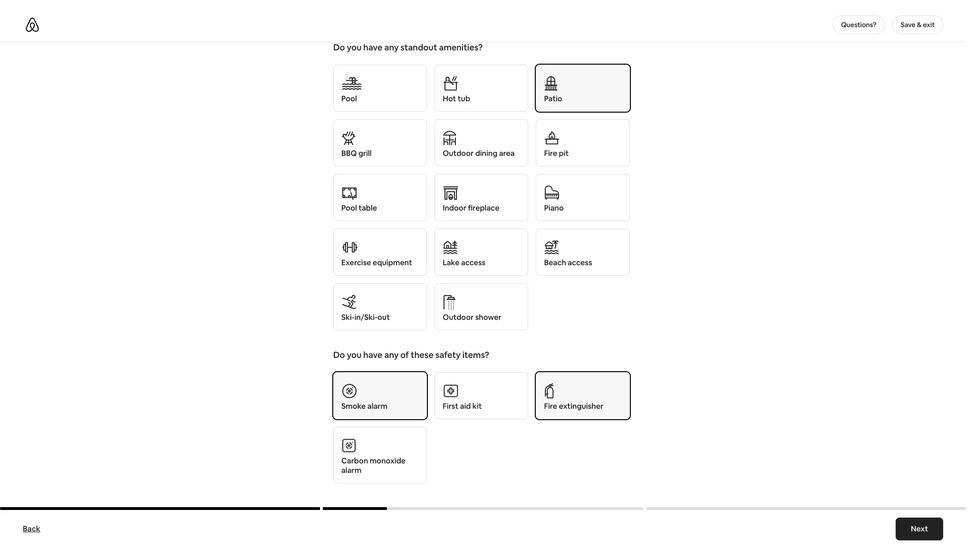 Task type: locate. For each thing, give the bounding box(es) containing it.
Outdoor dining area button
[[435, 119, 529, 166]]

access right lake
[[461, 258, 486, 268]]

2 any from the top
[[384, 350, 399, 361]]

hot tub
[[443, 94, 470, 104]]

1 pool from the top
[[341, 94, 357, 104]]

any for of
[[384, 350, 399, 361]]

safety
[[436, 350, 461, 361]]

back
[[23, 524, 40, 534]]

hot
[[443, 94, 456, 104]]

outdoor left 'shower'
[[443, 312, 474, 322]]

grill
[[359, 148, 372, 158]]

pool inside button
[[341, 94, 357, 104]]

outdoor for outdoor shower
[[443, 312, 474, 322]]

access for lake access
[[461, 258, 486, 268]]

access inside lake access button
[[461, 258, 486, 268]]

1 outdoor from the top
[[443, 148, 474, 158]]

beach access
[[544, 258, 592, 268]]

fire left extinguisher
[[544, 401, 557, 411]]

you for do you have any of these safety items?
[[347, 350, 362, 361]]

beach
[[544, 258, 566, 268]]

access right 'beach'
[[568, 258, 592, 268]]

exit
[[923, 20, 935, 29]]

&
[[917, 20, 922, 29]]

1 vertical spatial outdoor
[[443, 312, 474, 322]]

0 vertical spatial have
[[364, 42, 383, 53]]

questions?
[[841, 20, 877, 29]]

1 do from the top
[[333, 42, 345, 53]]

bbq
[[341, 148, 357, 158]]

1 you from the top
[[347, 42, 362, 53]]

extinguisher
[[559, 401, 604, 411]]

exercise equipment
[[341, 258, 412, 268]]

0 vertical spatial any
[[384, 42, 399, 53]]

access inside the beach access button
[[568, 258, 592, 268]]

have
[[364, 42, 383, 53], [364, 350, 383, 361]]

fire extinguisher
[[544, 401, 604, 411]]

pit
[[559, 148, 569, 158]]

0 vertical spatial fire
[[544, 148, 557, 158]]

0 vertical spatial outdoor
[[443, 148, 474, 158]]

pool
[[341, 94, 357, 104], [341, 203, 357, 213]]

do
[[333, 42, 345, 53], [333, 350, 345, 361]]

pool inside button
[[341, 203, 357, 213]]

1 vertical spatial do
[[333, 350, 345, 361]]

2 have from the top
[[364, 350, 383, 361]]

2 pool from the top
[[341, 203, 357, 213]]

save & exit button
[[893, 15, 944, 34]]

2 do from the top
[[333, 350, 345, 361]]

fire pit
[[544, 148, 569, 158]]

you for do you have any standout amenities?
[[347, 42, 362, 53]]

0 horizontal spatial access
[[461, 258, 486, 268]]

outdoor
[[443, 148, 474, 158], [443, 312, 474, 322]]

have up pool button
[[364, 42, 383, 53]]

do you have any of these safety items?
[[333, 350, 489, 361]]

Carbon monoxide alarm button
[[333, 427, 427, 484]]

first
[[443, 401, 459, 411]]

0 vertical spatial you
[[347, 42, 362, 53]]

carbon monoxide alarm
[[341, 456, 406, 476]]

fire
[[544, 148, 557, 158], [544, 401, 557, 411]]

1 vertical spatial alarm
[[341, 466, 362, 476]]

of
[[401, 350, 409, 361]]

Fire extinguisher button
[[536, 372, 630, 419]]

outdoor left dining on the top of page
[[443, 148, 474, 158]]

alarm
[[368, 401, 388, 411], [341, 466, 362, 476]]

have left the of
[[364, 350, 383, 361]]

any
[[384, 42, 399, 53], [384, 350, 399, 361]]

1 access from the left
[[461, 258, 486, 268]]

alarm right smoke
[[368, 401, 388, 411]]

0 horizontal spatial alarm
[[341, 466, 362, 476]]

smoke alarm
[[341, 401, 388, 411]]

1 have from the top
[[364, 42, 383, 53]]

first aid kit
[[443, 401, 482, 411]]

any for standout
[[384, 42, 399, 53]]

0 vertical spatial do
[[333, 42, 345, 53]]

1 vertical spatial you
[[347, 350, 362, 361]]

Pool table button
[[333, 174, 427, 221]]

lake
[[443, 258, 460, 268]]

fire left pit
[[544, 148, 557, 158]]

1 vertical spatial any
[[384, 350, 399, 361]]

lake access
[[443, 258, 486, 268]]

1 horizontal spatial access
[[568, 258, 592, 268]]

2 you from the top
[[347, 350, 362, 361]]

do for do you have any of these safety items?
[[333, 350, 345, 361]]

1 any from the top
[[384, 42, 399, 53]]

any left the of
[[384, 350, 399, 361]]

monoxide
[[370, 456, 406, 466]]

back button
[[18, 520, 45, 539]]

aid
[[460, 401, 471, 411]]

access
[[461, 258, 486, 268], [568, 258, 592, 268]]

save & exit
[[901, 20, 935, 29]]

alarm left monoxide
[[341, 466, 362, 476]]

BBQ grill button
[[333, 119, 427, 166]]

outdoor dining area
[[443, 148, 515, 158]]

questions? button
[[833, 15, 885, 34]]

0 vertical spatial pool
[[341, 94, 357, 104]]

0 vertical spatial alarm
[[368, 401, 388, 411]]

1 vertical spatial have
[[364, 350, 383, 361]]

1 fire from the top
[[544, 148, 557, 158]]

outdoor for outdoor dining area
[[443, 148, 474, 158]]

2 outdoor from the top
[[443, 312, 474, 322]]

1 vertical spatial fire
[[544, 401, 557, 411]]

any left standout
[[384, 42, 399, 53]]

2 fire from the top
[[544, 401, 557, 411]]

1 vertical spatial pool
[[341, 203, 357, 213]]

fireplace
[[468, 203, 500, 213]]

table
[[359, 203, 377, 213]]

Patio button
[[536, 65, 630, 112]]

you
[[347, 42, 362, 53], [347, 350, 362, 361]]

2 access from the left
[[568, 258, 592, 268]]



Task type: describe. For each thing, give the bounding box(es) containing it.
next button
[[896, 518, 944, 541]]

alarm inside carbon monoxide alarm
[[341, 466, 362, 476]]

area
[[499, 148, 515, 158]]

Fire pit button
[[536, 119, 630, 166]]

patio
[[544, 94, 562, 104]]

fire for fire pit
[[544, 148, 557, 158]]

exercise
[[341, 258, 371, 268]]

Lake access button
[[435, 229, 529, 276]]

Indoor fireplace button
[[435, 174, 529, 221]]

do for do you have any standout amenities?
[[333, 42, 345, 53]]

ski-in/ski-out
[[341, 312, 390, 322]]

next
[[911, 524, 928, 534]]

have for of
[[364, 350, 383, 361]]

Pool button
[[333, 65, 427, 112]]

Outdoor shower button
[[435, 283, 529, 331]]

First aid kit button
[[435, 372, 529, 419]]

tub
[[458, 94, 470, 104]]

Smoke alarm button
[[333, 372, 427, 419]]

items?
[[463, 350, 489, 361]]

Hot tub button
[[435, 65, 529, 112]]

Piano button
[[536, 174, 630, 221]]

save
[[901, 20, 916, 29]]

indoor
[[443, 203, 467, 213]]

smoke
[[341, 401, 366, 411]]

kit
[[473, 401, 482, 411]]

out
[[378, 312, 390, 322]]

access for beach access
[[568, 258, 592, 268]]

ski-
[[341, 312, 355, 322]]

amenities?
[[439, 42, 483, 53]]

have for standout
[[364, 42, 383, 53]]

pool for pool
[[341, 94, 357, 104]]

piano
[[544, 203, 564, 213]]

Beach access button
[[536, 229, 630, 276]]

pool for pool table
[[341, 203, 357, 213]]

standout
[[401, 42, 437, 53]]

bbq grill
[[341, 148, 372, 158]]

fire for fire extinguisher
[[544, 401, 557, 411]]

pool table
[[341, 203, 377, 213]]

in/ski-
[[355, 312, 378, 322]]

do you have any standout amenities?
[[333, 42, 483, 53]]

carbon
[[341, 456, 368, 466]]

Ski-in/Ski-out button
[[333, 283, 427, 331]]

these
[[411, 350, 434, 361]]

outdoor shower
[[443, 312, 502, 322]]

equipment
[[373, 258, 412, 268]]

1 horizontal spatial alarm
[[368, 401, 388, 411]]

shower
[[475, 312, 502, 322]]

Exercise equipment button
[[333, 229, 427, 276]]

indoor fireplace
[[443, 203, 500, 213]]

dining
[[475, 148, 498, 158]]



Task type: vqa. For each thing, say whether or not it's contained in the screenshot.
you
yes



